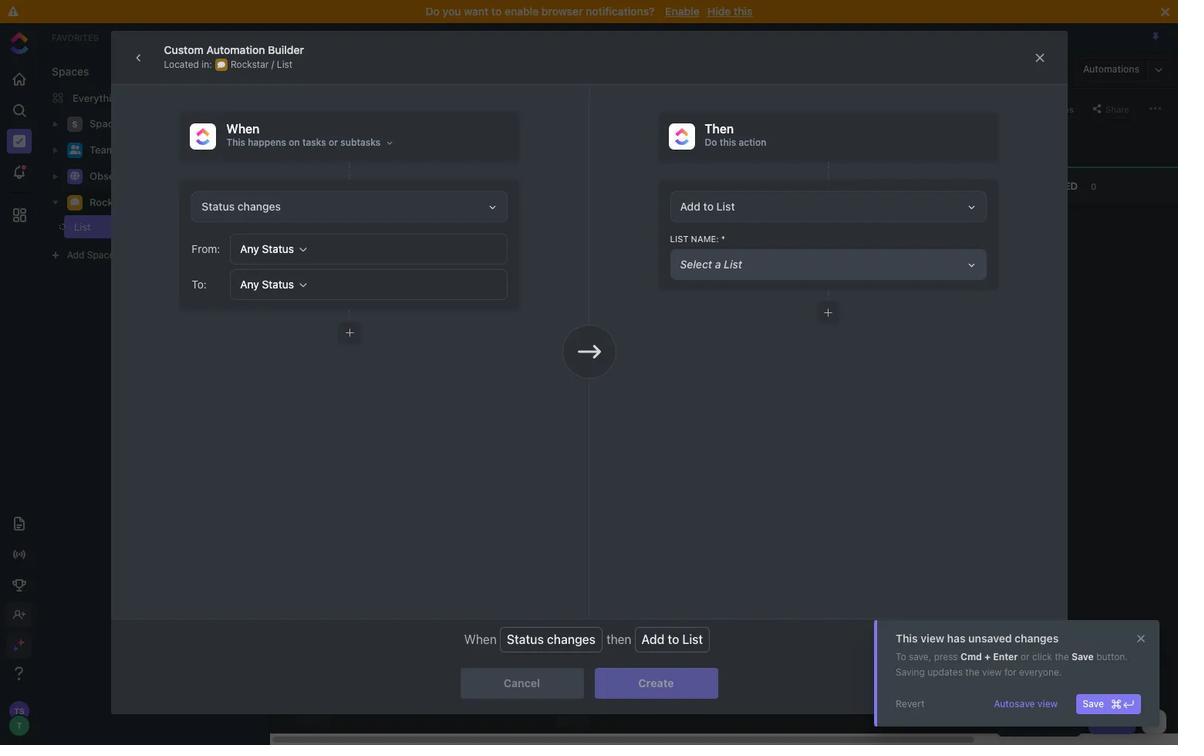 Task type: locate. For each thing, give the bounding box(es) containing it.
status changes button
[[192, 191, 508, 222]]

1 vertical spatial view
[[983, 667, 1002, 679]]

0 vertical spatial any
[[240, 242, 259, 256]]

0 vertical spatial any status
[[240, 242, 294, 256]]

saving
[[896, 667, 925, 679]]

name:
[[691, 234, 719, 244]]

0 right the closed
[[1092, 181, 1097, 191]]

do left 'you'
[[426, 5, 440, 18]]

from:
[[192, 242, 220, 256]]

assignees
[[1032, 104, 1075, 114]]

revert
[[896, 699, 925, 710]]

add
[[680, 200, 701, 213], [67, 249, 85, 261], [366, 298, 384, 308], [642, 633, 665, 647]]

comment image
[[218, 61, 225, 68], [70, 198, 80, 207]]

status changes up cancel
[[507, 633, 596, 647]]

this for view
[[896, 632, 918, 645]]

builder
[[268, 43, 304, 56]]

observatory
[[90, 170, 149, 182]]

add to list
[[680, 200, 735, 213], [642, 633, 703, 647]]

located in:
[[164, 58, 212, 70]]

1 vertical spatial +
[[985, 652, 991, 663]]

globe image
[[70, 172, 80, 181]]

add to list up name:
[[680, 200, 735, 213]]

this inside then do this action
[[720, 137, 737, 148]]

tasks
[[303, 137, 326, 148]]

+ left subtask
[[358, 298, 364, 308]]

0 for closed
[[1092, 181, 1097, 191]]

0 vertical spatial any status button
[[230, 234, 508, 265]]

0 horizontal spatial or
[[329, 137, 338, 148]]

when up cancel 'button'
[[465, 633, 497, 647]]

1 horizontal spatial changes
[[547, 633, 596, 647]]

redo
[[828, 180, 855, 192]]

click
[[1033, 652, 1053, 663]]

1 any from the top
[[240, 242, 259, 256]]

on
[[289, 137, 300, 148]]

1 horizontal spatial +
[[985, 652, 991, 663]]

1 horizontal spatial 0
[[868, 181, 874, 191]]

add space
[[67, 249, 114, 261]]

0 vertical spatial do
[[426, 5, 440, 18]]

do down then
[[705, 137, 718, 148]]

+
[[358, 298, 364, 308], [985, 652, 991, 663]]

0 vertical spatial to
[[492, 5, 502, 18]]

0 vertical spatial save
[[1072, 652, 1094, 663]]

1 horizontal spatial the
[[1055, 652, 1070, 663]]

save down the button.
[[1083, 699, 1105, 710]]

+ right cmd
[[985, 652, 991, 663]]

or right tasks in the left top of the page
[[329, 137, 338, 148]]

due
[[573, 136, 589, 146]]

then
[[607, 633, 632, 647]]

view for autosave
[[1038, 699, 1059, 710]]

save,
[[909, 652, 932, 663]]

rockstar for rockstar
[[90, 196, 132, 209]]

to inside dropdown button
[[704, 200, 714, 213]]

status changes inside dropdown button
[[202, 200, 281, 213]]

observatory link
[[90, 164, 250, 189]]

0 vertical spatial status changes
[[202, 200, 281, 213]]

1 horizontal spatial this
[[896, 632, 918, 645]]

0 vertical spatial +
[[358, 298, 364, 308]]

this inside the this view has unsaved changes to save, press cmd + enter or click the save button. saving updates the view for everyone.
[[896, 632, 918, 645]]

create
[[639, 677, 674, 690]]

1 vertical spatial the
[[966, 667, 980, 679]]

this left the happens
[[226, 137, 245, 148]]

1 vertical spatial any status button
[[230, 269, 508, 300]]

1 horizontal spatial do
[[705, 137, 718, 148]]

1 any status from the top
[[240, 242, 294, 256]]

notifications?
[[586, 5, 655, 18]]

to up create
[[668, 633, 680, 647]]

list link down observatory link
[[59, 215, 235, 239]]

2 any status button from the top
[[230, 269, 508, 300]]

any status for to:
[[240, 278, 294, 291]]

this for happens
[[226, 137, 245, 148]]

1 0 from the left
[[677, 181, 683, 191]]

revert button
[[890, 695, 931, 715]]

status changes
[[202, 200, 281, 213], [507, 633, 596, 647]]

changes left then
[[547, 633, 596, 647]]

2 any status from the top
[[240, 278, 294, 291]]

0 horizontal spatial this
[[226, 137, 245, 148]]

list up create button
[[683, 633, 703, 647]]

when up the happens
[[226, 122, 260, 136]]

closed
[[1038, 180, 1079, 192]]

add to list button
[[670, 191, 987, 222]]

o p e n
[[309, 235, 319, 260]]

changes up "click"
[[1015, 632, 1059, 645]]

autosave view button
[[988, 695, 1065, 715]]

view left for on the bottom of the page
[[983, 667, 1002, 679]]

any for to:
[[240, 278, 259, 291]]

list right favorites
[[118, 30, 134, 42]]

0 right the blocked
[[677, 181, 683, 191]]

2 horizontal spatial 0
[[1092, 181, 1097, 191]]

this
[[734, 5, 753, 18], [720, 137, 737, 148]]

1 vertical spatial status changes
[[507, 633, 596, 647]]

1 vertical spatial rockstar
[[90, 196, 132, 209]]

1 horizontal spatial or
[[1021, 652, 1030, 663]]

any down 2
[[240, 242, 259, 256]]

0 horizontal spatial rockstar
[[90, 196, 132, 209]]

rockstar down automation
[[231, 58, 269, 70]]

1 horizontal spatial comment image
[[218, 61, 225, 68]]

list right a
[[724, 258, 743, 271]]

2 horizontal spatial view
[[1038, 699, 1059, 710]]

then do this action
[[705, 122, 767, 148]]

share
[[1106, 104, 1130, 114]]

save
[[1072, 652, 1094, 663], [1083, 699, 1105, 710]]

2 0 from the left
[[868, 181, 874, 191]]

by
[[323, 135, 334, 147]]

to up name:
[[704, 200, 714, 213]]

this up to
[[896, 632, 918, 645]]

2 vertical spatial space
[[87, 249, 114, 261]]

0 vertical spatial add to list
[[680, 200, 735, 213]]

comment image down the globe image
[[70, 198, 80, 207]]

1 horizontal spatial when
[[465, 633, 497, 647]]

changes
[[238, 200, 281, 213], [1015, 632, 1059, 645], [547, 633, 596, 647]]

1 vertical spatial space
[[118, 144, 148, 156]]

1 vertical spatial any status
[[240, 278, 294, 291]]

add to list up create
[[642, 633, 703, 647]]

0 horizontal spatial 0
[[677, 181, 683, 191]]

1 vertical spatial this
[[720, 137, 737, 148]]

comment image right in: in the top of the page
[[218, 61, 225, 68]]

any status button down n
[[230, 269, 508, 300]]

spaces link
[[39, 65, 89, 78]]

me button
[[979, 99, 1014, 118]]

team space
[[90, 144, 148, 156]]

view inside "button"
[[1038, 699, 1059, 710]]

1 vertical spatial save
[[1083, 699, 1105, 710]]

p
[[309, 242, 319, 248]]

estimate
[[372, 136, 407, 146]]

any status button
[[230, 234, 508, 265], [230, 269, 508, 300]]

any status
[[240, 242, 294, 256], [240, 278, 294, 291]]

sorting by
[[289, 135, 334, 147]]

unsaved
[[969, 632, 1013, 645]]

do
[[426, 5, 440, 18], [705, 137, 718, 148]]

3 0 from the left
[[1092, 181, 1097, 191]]

1 horizontal spatial status changes
[[507, 633, 596, 647]]

cmd
[[961, 652, 983, 663]]

list left name:
[[670, 234, 689, 244]]

1 vertical spatial when
[[465, 633, 497, 647]]

the down cmd
[[966, 667, 980, 679]]

space for add space
[[87, 249, 114, 261]]

pending
[[357, 180, 402, 192]]

view down everyone.
[[1038, 699, 1059, 710]]

0 horizontal spatial the
[[966, 667, 980, 679]]

list down status changes dropdown button
[[357, 229, 370, 238]]

status changes up 2
[[202, 200, 281, 213]]

or inside the this view has unsaved changes to save, press cmd + enter or click the save button. saving updates the view for everyone.
[[1021, 652, 1030, 663]]

rockstar down observatory on the left of page
[[90, 196, 132, 209]]

or left "click"
[[1021, 652, 1030, 663]]

changes inside the this view has unsaved changes to save, press cmd + enter or click the save button. saving updates the view for everyone.
[[1015, 632, 1059, 645]]

2 any from the top
[[240, 278, 259, 291]]

list link right favorites
[[110, 30, 142, 42]]

changes up 2
[[238, 200, 281, 213]]

1 vertical spatial do
[[705, 137, 718, 148]]

0 vertical spatial comment image
[[218, 61, 225, 68]]

1 vertical spatial any
[[240, 278, 259, 291]]

or
[[329, 137, 338, 148], [1021, 652, 1030, 663]]

0 vertical spatial this
[[226, 137, 245, 148]]

any status button down status changes dropdown button
[[230, 234, 508, 265]]

1 vertical spatial or
[[1021, 652, 1030, 663]]

1 vertical spatial list link
[[59, 215, 235, 239]]

to
[[492, 5, 502, 18], [704, 200, 714, 213], [668, 633, 680, 647]]

automations button
[[1076, 58, 1148, 81]]

0 vertical spatial the
[[1055, 652, 1070, 663]]

this down then
[[720, 137, 737, 148]]

select
[[680, 258, 713, 271]]

0 right the 'redo'
[[868, 181, 874, 191]]

0 for blocked
[[677, 181, 683, 191]]

any right the "to:"
[[240, 278, 259, 291]]

0 vertical spatial rockstar
[[231, 58, 269, 70]]

0 horizontal spatial comment image
[[70, 198, 80, 207]]

1 vertical spatial to
[[704, 200, 714, 213]]

0 horizontal spatial changes
[[238, 200, 281, 213]]

0 horizontal spatial when
[[226, 122, 260, 136]]

everyone.
[[1020, 667, 1062, 679]]

1 vertical spatial this
[[896, 632, 918, 645]]

want
[[464, 5, 489, 18]]

list
[[118, 30, 134, 42], [277, 58, 293, 70], [717, 200, 735, 213], [74, 221, 91, 233], [357, 229, 370, 238], [670, 234, 689, 244], [724, 258, 743, 271], [683, 633, 703, 647]]

0 horizontal spatial do
[[426, 5, 440, 18]]

blocked
[[617, 180, 664, 192]]

0 horizontal spatial view
[[921, 632, 945, 645]]

save button
[[1077, 695, 1142, 715]]

enable
[[505, 5, 539, 18]]

this right hide
[[734, 5, 753, 18]]

1 horizontal spatial to
[[668, 633, 680, 647]]

0
[[677, 181, 683, 191], [868, 181, 874, 191], [1092, 181, 1097, 191]]

2 horizontal spatial changes
[[1015, 632, 1059, 645]]

the right "click"
[[1055, 652, 1070, 663]]

view
[[921, 632, 945, 645], [983, 667, 1002, 679], [1038, 699, 1059, 710]]

rockstar
[[231, 58, 269, 70], [90, 196, 132, 209]]

do inside then do this action
[[705, 137, 718, 148]]

1 vertical spatial comment image
[[70, 198, 80, 207]]

1 any status button from the top
[[230, 234, 508, 265]]

2 horizontal spatial to
[[704, 200, 714, 213]]

0 vertical spatial list link
[[110, 30, 142, 42]]

0 horizontal spatial status changes
[[202, 200, 281, 213]]

save left the button.
[[1072, 652, 1094, 663]]

list name: *
[[670, 234, 726, 244]]

0 vertical spatial view
[[921, 632, 945, 645]]

clickup image
[[675, 128, 689, 145]]

has
[[948, 632, 966, 645]]

1 horizontal spatial rockstar
[[231, 58, 269, 70]]

for
[[1005, 667, 1017, 679]]

space
[[90, 117, 119, 130], [118, 144, 148, 156], [87, 249, 114, 261]]

everything
[[73, 91, 124, 104]]

to right want
[[492, 5, 502, 18]]

view up save,
[[921, 632, 945, 645]]

2 vertical spatial view
[[1038, 699, 1059, 710]]



Task type: vqa. For each thing, say whether or not it's contained in the screenshot.
1st Any Status
yes



Task type: describe. For each thing, give the bounding box(es) containing it.
1 vertical spatial add to list
[[642, 633, 703, 647]]

time estimate
[[350, 136, 407, 146]]

user group image
[[69, 145, 81, 155]]

search
[[314, 102, 345, 114]]

located
[[164, 58, 199, 70]]

save inside button
[[1083, 699, 1105, 710]]

me
[[995, 104, 1007, 114]]

space link
[[90, 112, 250, 137]]

cancel button
[[460, 669, 584, 699]]

action
[[739, 137, 767, 148]]

subtasks
[[341, 137, 381, 148]]

2
[[245, 222, 250, 232]]

view for this
[[921, 632, 945, 645]]

button.
[[1097, 652, 1128, 663]]

custom
[[164, 43, 204, 56]]

0 horizontal spatial +
[[358, 298, 364, 308]]

list up *
[[717, 200, 735, 213]]

/
[[272, 58, 274, 70]]

in:
[[202, 58, 212, 70]]

0 horizontal spatial to
[[492, 5, 502, 18]]

changes inside dropdown button
[[238, 200, 281, 213]]

select a list
[[680, 258, 743, 271]]

2 vertical spatial to
[[668, 633, 680, 647]]

everything link
[[39, 86, 269, 110]]

autosave
[[994, 699, 1036, 710]]

to:
[[192, 278, 207, 291]]

share button
[[1088, 99, 1135, 118]]

then
[[705, 122, 734, 136]]

list up add space
[[74, 221, 91, 233]]

this view has unsaved changes to save, press cmd + enter or click the save button. saving updates the view for everyone.
[[896, 632, 1128, 679]]

add inside dropdown button
[[680, 200, 701, 213]]

0 vertical spatial this
[[734, 5, 753, 18]]

team
[[90, 144, 115, 156]]

to
[[896, 652, 907, 663]]

0 vertical spatial or
[[329, 137, 338, 148]]

clickup image
[[196, 128, 210, 145]]

subtask
[[387, 298, 426, 308]]

automation
[[207, 43, 265, 56]]

0 vertical spatial when
[[226, 122, 260, 136]]

+ add subtask
[[358, 298, 426, 308]]

list right the /
[[277, 58, 293, 70]]

select a list button
[[670, 249, 987, 280]]

any status button for from:
[[230, 234, 508, 265]]

you
[[443, 5, 461, 18]]

press
[[935, 652, 959, 663]]

happens
[[248, 137, 286, 148]]

automations
[[1084, 63, 1140, 75]]

n
[[309, 253, 319, 260]]

rockstar /   list
[[231, 58, 293, 70]]

*
[[722, 234, 726, 244]]

space for team space
[[118, 144, 148, 156]]

enable
[[666, 5, 700, 18]]

rockstar for rockstar /   list
[[231, 58, 269, 70]]

0 vertical spatial space
[[90, 117, 119, 130]]

create button
[[595, 669, 718, 699]]

rockstar link
[[90, 191, 250, 215]]

cancel
[[504, 677, 540, 690]]

due date
[[573, 136, 609, 146]]

0 for redo
[[868, 181, 874, 191]]

task
[[1110, 716, 1130, 728]]

tasks...
[[347, 102, 378, 114]]

this happens on tasks or subtasks
[[226, 137, 381, 148]]

assignees button
[[1014, 99, 1081, 118]]

spaces
[[52, 65, 89, 78]]

updates
[[928, 667, 963, 679]]

any status button for to:
[[230, 269, 508, 300]]

browser
[[542, 5, 583, 18]]

search tasks...
[[314, 102, 378, 114]]

a
[[715, 258, 721, 271]]

sorting
[[289, 135, 321, 147]]

date
[[591, 136, 609, 146]]

enter
[[994, 652, 1019, 663]]

Search tasks... text field
[[314, 98, 442, 119]]

1 horizontal spatial view
[[983, 667, 1002, 679]]

o
[[309, 235, 319, 242]]

add to list inside add to list dropdown button
[[680, 200, 735, 213]]

any for from:
[[240, 242, 259, 256]]

+ inside the this view has unsaved changes to save, press cmd + enter or click the save button. saving updates the view for everyone.
[[985, 652, 991, 663]]

assignee
[[511, 136, 548, 146]]

save inside the this view has unsaved changes to save, press cmd + enter or click the save button. saving updates the view for everyone.
[[1072, 652, 1094, 663]]

time
[[350, 136, 370, 146]]

favorites
[[52, 32, 99, 42]]

custom automation builder
[[164, 43, 304, 56]]

1
[[415, 181, 420, 191]]

do you want to enable browser notifications? enable hide this
[[426, 5, 753, 18]]

team space link
[[90, 138, 250, 163]]

e
[[309, 248, 319, 253]]

any status for from:
[[240, 242, 294, 256]]

hide
[[708, 5, 731, 18]]



